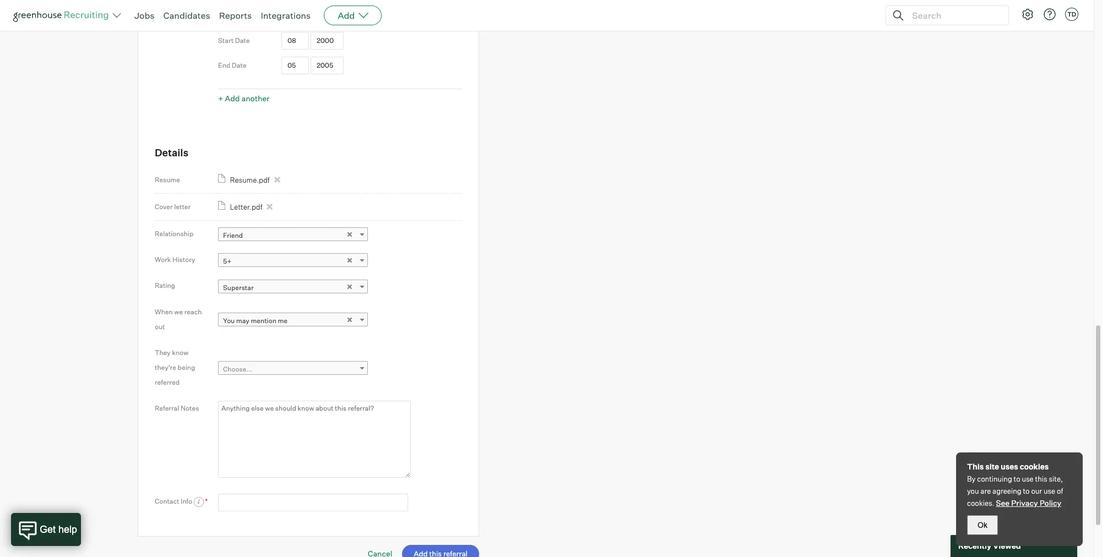 Task type: locate. For each thing, give the bounding box(es) containing it.
being
[[178, 363, 195, 372]]

0 horizontal spatial use
[[1022, 475, 1034, 484]]

yyyy text field right mm text field
[[311, 32, 344, 50]]

privacy
[[1011, 498, 1038, 508]]

yyyy text field right mm text box
[[311, 57, 344, 74]]

None text field
[[218, 494, 408, 512]]

cookies.
[[967, 499, 994, 508]]

None submit
[[402, 545, 479, 557]]

you
[[223, 317, 235, 325]]

1 vertical spatial to
[[1023, 487, 1030, 496]]

education element
[[218, 0, 462, 107]]

add inside "education" "element"
[[225, 94, 240, 103]]

YYYY text field
[[311, 32, 344, 50], [311, 57, 344, 74]]

use
[[1022, 475, 1034, 484], [1044, 487, 1055, 496]]

1 vertical spatial yyyy text field
[[311, 57, 344, 74]]

discipline
[[218, 12, 249, 20]]

0 vertical spatial yyyy text field
[[311, 32, 344, 50]]

*
[[205, 497, 208, 505]]

they
[[155, 348, 171, 357]]

MM text field
[[281, 32, 309, 50]]

to down uses
[[1014, 475, 1020, 484]]

letter.pdf
[[230, 203, 262, 211]]

1 horizontal spatial add
[[338, 10, 355, 21]]

2 yyyy text field from the top
[[311, 57, 344, 74]]

referral
[[155, 404, 179, 412]]

reports
[[219, 10, 252, 21]]

recently viewed
[[958, 542, 1021, 551]]

add right engineering
[[338, 10, 355, 21]]

to left our
[[1023, 487, 1030, 496]]

+
[[218, 94, 223, 103]]

td button
[[1065, 8, 1078, 21]]

you
[[967, 487, 979, 496]]

resume.pdf
[[230, 176, 270, 185]]

are
[[981, 487, 991, 496]]

friend link
[[218, 228, 368, 244]]

1 horizontal spatial use
[[1044, 487, 1055, 496]]

another
[[242, 94, 270, 103]]

add button
[[324, 6, 382, 25]]

0 vertical spatial add
[[338, 10, 355, 21]]

me
[[278, 317, 288, 325]]

date for end date
[[232, 61, 246, 70]]

use left of
[[1044, 487, 1055, 496]]

5+
[[223, 257, 231, 266]]

+ add another
[[218, 94, 270, 103]]

candidates
[[163, 10, 210, 21]]

0 vertical spatial date
[[235, 37, 250, 45]]

1 vertical spatial use
[[1044, 487, 1055, 496]]

choose... link
[[218, 361, 368, 377]]

resume
[[155, 176, 180, 184]]

they're
[[155, 363, 176, 372]]

date right start
[[235, 37, 250, 45]]

add inside popup button
[[338, 10, 355, 21]]

1 vertical spatial add
[[225, 94, 240, 103]]

site
[[985, 462, 999, 471]]

may
[[236, 317, 249, 325]]

1 yyyy text field from the top
[[311, 32, 344, 50]]

ok button
[[967, 516, 998, 535]]

0 horizontal spatial add
[[225, 94, 240, 103]]

candidates link
[[163, 10, 210, 21]]

out
[[155, 323, 165, 331]]

engineering
[[286, 12, 324, 21]]

know
[[172, 348, 189, 357]]

date right end
[[232, 61, 246, 70]]

see privacy policy link
[[996, 498, 1061, 508]]

Search text field
[[909, 7, 999, 23]]

mention
[[251, 317, 276, 325]]

you may mention me link
[[218, 313, 368, 329]]

viewed
[[993, 542, 1021, 551]]

add right +
[[225, 94, 240, 103]]

referred
[[155, 378, 180, 387]]

contact
[[155, 497, 179, 505]]

to
[[1014, 475, 1020, 484], [1023, 487, 1030, 496]]

date
[[235, 37, 250, 45], [232, 61, 246, 70]]

greenhouse recruiting image
[[13, 9, 112, 22]]

work history
[[155, 256, 195, 264]]

+ add another link
[[218, 94, 270, 103]]

when we reach out
[[155, 308, 202, 331]]

continuing
[[977, 475, 1012, 484]]

use left the this
[[1022, 475, 1034, 484]]

choose...
[[223, 365, 252, 373]]

jobs
[[134, 10, 155, 21]]

add
[[338, 10, 355, 21], [225, 94, 240, 103]]

0 horizontal spatial to
[[1014, 475, 1020, 484]]

engineering link
[[281, 8, 431, 24]]

0 vertical spatial use
[[1022, 475, 1034, 484]]

policy
[[1040, 498, 1061, 508]]

1 vertical spatial date
[[232, 61, 246, 70]]



Task type: vqa. For each thing, say whether or not it's contained in the screenshot.
Education element
yes



Task type: describe. For each thing, give the bounding box(es) containing it.
when
[[155, 308, 173, 316]]

info
[[181, 497, 192, 505]]

rating
[[155, 282, 175, 290]]

see
[[996, 498, 1010, 508]]

agreeing
[[993, 487, 1021, 496]]

0 vertical spatial to
[[1014, 475, 1020, 484]]

configure image
[[1021, 8, 1034, 21]]

start date
[[218, 37, 250, 45]]

site,
[[1049, 475, 1063, 484]]

1 horizontal spatial to
[[1023, 487, 1030, 496]]

details
[[155, 147, 188, 159]]

you may mention me
[[223, 317, 288, 325]]

see privacy policy
[[996, 498, 1061, 508]]

notes
[[181, 404, 199, 412]]

ok
[[978, 521, 988, 530]]

of
[[1057, 487, 1063, 496]]

jobs link
[[134, 10, 155, 21]]

cover letter
[[155, 203, 191, 211]]

recently
[[958, 542, 991, 551]]

start
[[218, 37, 234, 45]]

cover
[[155, 203, 173, 211]]

5+ link
[[218, 254, 368, 270]]

Referral Notes text field
[[218, 401, 411, 478]]

cookies
[[1020, 462, 1049, 471]]

end
[[218, 61, 230, 70]]

history
[[172, 256, 195, 264]]

superstar link
[[218, 280, 368, 296]]

end date
[[218, 61, 246, 70]]

superstar
[[223, 284, 254, 292]]

td button
[[1063, 6, 1081, 23]]

by
[[967, 475, 976, 484]]

integrations
[[261, 10, 311, 21]]

our
[[1031, 487, 1042, 496]]

reports link
[[219, 10, 252, 21]]

they know they're being referred
[[155, 348, 195, 387]]

this
[[967, 462, 984, 471]]

we
[[174, 308, 183, 316]]

friend
[[223, 231, 243, 240]]

relationship
[[155, 230, 193, 238]]

yyyy text field for start date
[[311, 32, 344, 50]]

this site uses cookies
[[967, 462, 1049, 471]]

date for start date
[[235, 37, 250, 45]]

integrations link
[[261, 10, 311, 21]]

this
[[1035, 475, 1047, 484]]

by continuing to use this site, you are agreeing to our use of cookies.
[[967, 475, 1063, 508]]

letter
[[174, 203, 191, 211]]

contact info
[[155, 497, 194, 505]]

yyyy text field for end date
[[311, 57, 344, 74]]

referral notes
[[155, 404, 199, 412]]

reach
[[184, 308, 202, 316]]

work
[[155, 256, 171, 264]]

td
[[1067, 10, 1076, 18]]

MM text field
[[281, 57, 309, 74]]

uses
[[1001, 462, 1018, 471]]



